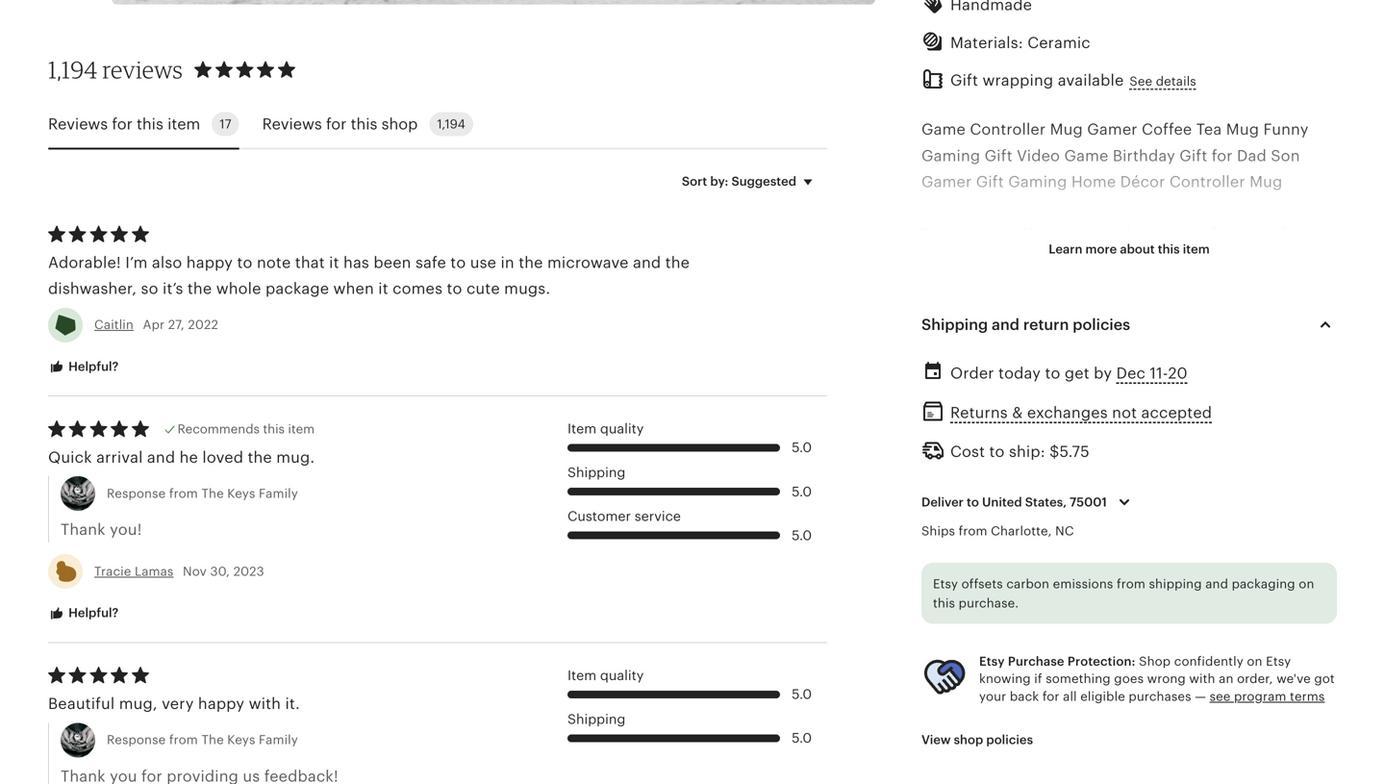 Task type: vqa. For each thing, say whether or not it's contained in the screenshot.
program
yes



Task type: describe. For each thing, give the bounding box(es) containing it.
the for beautiful mug, very happy with it.
[[202, 733, 224, 747]]

any
[[1117, 357, 1144, 374]]

your right the enjoy
[[967, 226, 1000, 243]]

gamer.
[[1233, 592, 1285, 609]]

2 vertical spatial shipping
[[568, 712, 626, 727]]

game
[[1135, 278, 1177, 295]]

rim, inside • ceramic • 11 fluid ounces or 15 oz • black rim, inside, and handle or all white mug • dishwasher and microwave safe
[[976, 697, 1006, 714]]

get
[[1065, 365, 1090, 382]]

helpful? button for quick arrival and he loved the mug.
[[34, 596, 133, 632]]

or left just
[[1221, 383, 1237, 400]]

1,194 reviews
[[48, 55, 183, 84]]

safe,
[[1011, 540, 1047, 557]]

1 quality from the top
[[600, 421, 644, 436]]

give
[[1000, 592, 1032, 609]]

goes
[[1115, 672, 1144, 686]]

this inside dropdown button
[[1158, 242, 1180, 257]]

you!
[[110, 521, 142, 538]]

ceramic for materials:
[[1028, 34, 1091, 51]]

return
[[1024, 316, 1070, 333]]

your down convenient
[[1182, 566, 1215, 583]]

practical,
[[922, 487, 993, 505]]

1 vertical spatial controller
[[1170, 173, 1246, 191]]

order,
[[1238, 672, 1274, 686]]

shipping and return policies
[[922, 316, 1131, 333]]

the up mugs.
[[519, 254, 543, 271]]

the down recommends this item
[[248, 449, 272, 466]]

to up is
[[990, 443, 1005, 460]]

your down shipping
[[1133, 592, 1167, 609]]

learn more about this item
[[1049, 242, 1210, 257]]

thank
[[61, 521, 106, 538]]

a right add
[[992, 566, 1001, 583]]

0 vertical spatial favorite
[[960, 514, 1017, 531]]

mug up video
[[1051, 121, 1084, 138]]

adorable! i'm also happy to note that it has been safe to use in the microwave and the dishwasher, so it's the whole package when it comes to cute mugs.
[[48, 254, 690, 298]]

the inside 'enjoy your coffee or tea with a touch of gaming fun with this game controller mug. the ceramic mug features a colorful print of a game controller that wraps around the entire mug, and has a sleek black rim, handle, and inside or you can choose an all white mug. it's a perfect gift for any gamer in your life, whether it's for a birthday, father's day, or just because.'
[[1029, 304, 1053, 322]]

the down sort
[[666, 254, 690, 271]]

birthday,
[[1051, 383, 1118, 400]]

oz
[[1089, 671, 1106, 688]]

with inside this mug is not only visually appealing but also practical, with a generous 11-ounce capacity to hold your favorite hot beverage. it's microwave and dishwasher safe, making it convenient for everyday use. add a touch of gaming fun to your morning routine or give it as a gift to your favorite gamer.
[[997, 487, 1029, 505]]

and inside adorable! i'm also happy to note that it has been safe to use in the microwave and the dishwasher, so it's the whole package when it comes to cute mugs.
[[633, 254, 661, 271]]

a down controller
[[1211, 304, 1219, 322]]

item inside tab list
[[168, 115, 200, 133]]

shop inside view shop policies button
[[954, 733, 984, 747]]

that inside 'enjoy your coffee or tea with a touch of gaming fun with this game controller mug. the ceramic mug features a colorful print of a game controller that wraps around the entire mug, and has a sleek black rim, handle, and inside or you can choose an all white mug. it's a perfect gift for any gamer in your life, whether it's for a birthday, father's day, or just because.'
[[1259, 278, 1289, 295]]

response for mug,
[[107, 733, 166, 747]]

only
[[1040, 461, 1072, 479]]

etsy inside the shop confidently on etsy knowing if something goes wrong with an order, we've got your back for all eligible purchases —
[[1267, 654, 1292, 669]]

protection:
[[1068, 654, 1136, 669]]

0 vertical spatial gamer
[[1088, 121, 1138, 138]]

it left as
[[1036, 592, 1046, 609]]

mug for enjoy your coffee or tea with a touch of gaming fun with this game controller mug. the ceramic mug features a colorful print of a game controller that wraps around the entire mug, and has a sleek black rim, handle, and inside or you can choose an all white mug. it's a perfect gift for any gamer in your life, whether it's for a birthday, father's day, or just because.
[[1257, 252, 1291, 269]]

white inside • ceramic • 11 fluid ounces or 15 oz • black rim, inside, and handle or all white mug • dishwasher and microwave safe
[[1193, 697, 1234, 714]]

policies inside button
[[987, 733, 1034, 747]]

20
[[1169, 365, 1188, 382]]

1,194 for 1,194
[[437, 117, 466, 131]]

a up 'hot' on the right bottom of page
[[1033, 487, 1042, 505]]

hot
[[1021, 514, 1046, 531]]

30,
[[210, 565, 230, 579]]

the for quick arrival and he loved the mug.
[[202, 486, 224, 501]]

policies inside dropdown button
[[1073, 316, 1131, 333]]

11
[[932, 671, 945, 688]]

sort by: suggested
[[682, 174, 797, 189]]

$
[[1050, 443, 1060, 460]]

and inside this mug is not only visually appealing but also practical, with a generous 11-ounce capacity to hold your favorite hot beverage. it's microwave and dishwasher safe, making it convenient for everyday use. add a touch of gaming fun to your morning routine or give it as a gift to your favorite gamer.
[[1241, 514, 1269, 531]]

in inside 'enjoy your coffee or tea with a touch of gaming fun with this game controller mug. the ceramic mug features a colorful print of a game controller that wraps around the entire mug, and has a sleek black rim, handle, and inside or you can choose an all white mug. it's a perfect gift for any gamer in your life, whether it's for a birthday, father's day, or just because.'
[[1201, 357, 1214, 374]]

order today to get by dec 11-20
[[951, 365, 1188, 382]]

1 vertical spatial game
[[1065, 147, 1109, 165]]

gift inside this mug is not only visually appealing but also practical, with a generous 11-ounce capacity to hold your favorite hot beverage. it's microwave and dishwasher safe, making it convenient for everyday use. add a touch of gaming fun to your morning routine or give it as a gift to your favorite gamer.
[[1084, 592, 1109, 609]]

very
[[162, 695, 194, 713]]

print
[[1063, 278, 1099, 295]]

recommends this item
[[178, 422, 315, 436]]

returns & exchanges not accepted button
[[951, 399, 1213, 427]]

mug for • ceramic • 11 fluid ounces or 15 oz • black rim, inside, and handle or all white mug • dishwasher and microwave safe
[[1238, 697, 1272, 714]]

see program terms link
[[1210, 689, 1326, 704]]

11- inside this mug is not only visually appealing but also practical, with a generous 11-ounce capacity to hold your favorite hot beverage. it's microwave and dishwasher safe, making it convenient for everyday use. add a touch of gaming fun to your morning routine or give it as a gift to your favorite gamer.
[[1121, 487, 1139, 505]]

on inside etsy offsets carbon emissions from shipping and packaging on this purchase.
[[1300, 577, 1315, 592]]

use.
[[922, 566, 953, 583]]

enjoy
[[922, 226, 963, 243]]

dishwasher,
[[48, 280, 137, 298]]

for inside game controller mug gamer coffee tea mug funny gaming gift video game birthday gift for dad son gamer gift gaming home décor controller mug
[[1212, 147, 1233, 165]]

1 vertical spatial of
[[1103, 278, 1118, 295]]

tracie lamas nov 30, 2023
[[94, 565, 264, 579]]

making
[[1051, 540, 1106, 557]]

and inside shipping and return policies dropdown button
[[992, 316, 1020, 333]]

the inside 'enjoy your coffee or tea with a touch of gaming fun with this game controller mug. the ceramic mug features a colorful print of a game controller that wraps around the entire mug, and has a sleek black rim, handle, and inside or you can choose an all white mug. it's a perfect gift for any gamer in your life, whether it's for a birthday, father's day, or just because.'
[[1160, 252, 1188, 269]]

1 horizontal spatial 11-
[[1150, 365, 1169, 382]]

to left get
[[1046, 365, 1061, 382]]

item inside dropdown button
[[1183, 242, 1210, 257]]

it up when
[[329, 254, 339, 271]]

5 5.0 from the top
[[792, 731, 812, 746]]

ceramic for •
[[932, 644, 995, 662]]

response for arrival
[[107, 486, 166, 501]]

i'm
[[125, 254, 148, 271]]

caitlin apr 27, 2022
[[94, 318, 218, 332]]

from down quick arrival and he loved the mug.
[[169, 486, 198, 501]]

family for it.
[[259, 733, 298, 747]]

deliver
[[922, 495, 964, 510]]

by:
[[711, 174, 729, 189]]

happy for with
[[198, 695, 245, 713]]

a up it's
[[990, 357, 999, 374]]

shipping and return policies button
[[905, 302, 1355, 348]]

a down perfect
[[1039, 383, 1047, 400]]

adorable!
[[48, 254, 121, 271]]

routine
[[922, 592, 976, 609]]

shop confidently on etsy knowing if something goes wrong with an order, we've got your back for all eligible purchases —
[[980, 654, 1336, 704]]

your inside the shop confidently on etsy knowing if something goes wrong with an order, we've got your back for all eligible purchases —
[[980, 689, 1007, 704]]

materials: ceramic
[[951, 34, 1091, 51]]

15
[[1069, 671, 1085, 688]]

comes
[[393, 280, 443, 298]]

shop
[[1140, 654, 1171, 669]]

cost to ship: $ 5.75
[[951, 443, 1090, 460]]

5.75
[[1060, 443, 1090, 460]]

2 5.0 from the top
[[792, 484, 812, 499]]

1 vertical spatial mug.
[[276, 449, 315, 466]]

with up mug.
[[1105, 226, 1137, 243]]

1,194 for 1,194 reviews
[[48, 55, 98, 84]]

an inside 'enjoy your coffee or tea with a touch of gaming fun with this game controller mug. the ceramic mug features a colorful print of a game controller that wraps around the entire mug, and has a sleek black rim, handle, and inside or you can choose an all white mug. it's a perfect gift for any gamer in your life, whether it's for a birthday, father's day, or just because.'
[[1239, 330, 1257, 348]]

inside
[[1048, 330, 1093, 348]]

2 vertical spatial item
[[288, 422, 315, 436]]

it's inside 'enjoy your coffee or tea with a touch of gaming fun with this game controller mug. the ceramic mug features a colorful print of a game controller that wraps around the entire mug, and has a sleek black rim, handle, and inside or you can choose an all white mug. it's a perfect gift for any gamer in your life, whether it's for a birthday, father's day, or just because.'
[[965, 357, 986, 374]]

also inside this mug is not only visually appealing but also practical, with a generous 11-ounce capacity to hold your favorite hot beverage. it's microwave and dishwasher safe, making it convenient for everyday use. add a touch of gaming fun to your morning routine or give it as a gift to your favorite gamer.
[[1245, 461, 1275, 479]]

or left you
[[1097, 330, 1113, 348]]

a up mug.
[[1141, 226, 1150, 243]]

1 vertical spatial gaming
[[1009, 173, 1068, 191]]

from inside etsy offsets carbon emissions from shipping and packaging on this purchase.
[[1117, 577, 1146, 592]]

tea
[[1077, 226, 1100, 243]]

to left use
[[451, 254, 466, 271]]

microwave inside • ceramic • 11 fluid ounces or 15 oz • black rim, inside, and handle or all white mug • dishwasher and microwave safe
[[1054, 723, 1136, 740]]

0 vertical spatial controller
[[970, 121, 1046, 138]]

gaming inside 'enjoy your coffee or tea with a touch of gaming fun with this game controller mug. the ceramic mug features a colorful print of a game controller that wraps around the entire mug, and has a sleek black rim, handle, and inside or you can choose an all white mug. it's a perfect gift for any gamer in your life, whether it's for a birthday, father's day, or just because.'
[[1221, 226, 1278, 243]]

by
[[1094, 365, 1113, 382]]

purchases
[[1129, 689, 1192, 704]]

controller inside 'enjoy your coffee or tea with a touch of gaming fun with this game controller mug. the ceramic mug features a colorful print of a game controller that wraps around the entire mug, and has a sleek black rim, handle, and inside or you can choose an all white mug. it's a perfect gift for any gamer in your life, whether it's for a birthday, father's day, or just because.'
[[1038, 252, 1114, 269]]

accepted
[[1142, 404, 1213, 422]]

add
[[957, 566, 988, 583]]

4 5.0 from the top
[[792, 687, 812, 702]]

gamer
[[1148, 357, 1196, 374]]

something
[[1046, 672, 1111, 686]]

features
[[922, 278, 983, 295]]

mug down dad
[[1250, 173, 1283, 191]]

0 horizontal spatial gamer
[[922, 173, 972, 191]]

returns & exchanges not accepted
[[951, 404, 1213, 422]]

father's
[[1122, 383, 1181, 400]]

if
[[1035, 672, 1043, 686]]

sort
[[682, 174, 708, 189]]

this
[[922, 461, 952, 479]]

helpful? for adorable! i'm also happy to note that it has been safe to use in the microwave and the dishwasher, so it's the whole package when it comes to cute mugs.
[[65, 359, 119, 374]]

returns
[[951, 404, 1008, 422]]

to left "hold" at the right bottom of the page
[[1259, 487, 1274, 505]]

colorful
[[1000, 278, 1059, 295]]

white inside 'enjoy your coffee or tea with a touch of gaming fun with this game controller mug. the ceramic mug features a colorful print of a game controller that wraps around the entire mug, and has a sleek black rim, handle, and inside or you can choose an all white mug. it's a perfect gift for any gamer in your life, whether it's for a birthday, father's day, or just because.'
[[1283, 330, 1324, 348]]

reviews for this shop
[[262, 115, 418, 133]]

about
[[1121, 242, 1155, 257]]

tab list containing reviews for this item
[[48, 101, 828, 150]]

in inside adorable! i'm also happy to note that it has been safe to use in the microwave and the dishwasher, so it's the whole package when it comes to cute mugs.
[[501, 254, 515, 271]]

touch inside 'enjoy your coffee or tea with a touch of gaming fun with this game controller mug. the ceramic mug features a colorful print of a game controller that wraps around the entire mug, and has a sleek black rim, handle, and inside or you can choose an all white mug. it's a perfect gift for any gamer in your life, whether it's for a birthday, father's day, or just because.'
[[1154, 226, 1198, 243]]

2 • from the top
[[922, 671, 927, 688]]

etsy offsets carbon emissions from shipping and packaging on this purchase.
[[934, 577, 1315, 610]]

a down mug.
[[1122, 278, 1131, 295]]

it down "been"
[[378, 280, 389, 298]]

a up around
[[987, 278, 996, 295]]

or inside this mug is not only visually appealing but also practical, with a generous 11-ounce capacity to hold your favorite hot beverage. it's microwave and dishwasher safe, making it convenient for everyday use. add a touch of gaming fun to your morning routine or give it as a gift to your favorite gamer.
[[980, 592, 996, 609]]

and inside etsy offsets carbon emissions from shipping and packaging on this purchase.
[[1206, 577, 1229, 592]]

or left "tea"
[[1057, 226, 1073, 243]]

game controller mug gamer coffee tea mug funny gaming gift video game birthday gift for dad son gamer gift gaming home décor controller mug
[[922, 121, 1309, 191]]

microwave inside adorable! i'm also happy to note that it has been safe to use in the microwave and the dishwasher, so it's the whole package when it comes to cute mugs.
[[548, 254, 629, 271]]



Task type: locate. For each thing, give the bounding box(es) containing it.
0 vertical spatial keys
[[227, 486, 256, 501]]

also inside adorable! i'm also happy to note that it has been safe to use in the microwave and the dishwasher, so it's the whole package when it comes to cute mugs.
[[152, 254, 182, 271]]

0 horizontal spatial microwave
[[548, 254, 629, 271]]

2 horizontal spatial microwave
[[1155, 514, 1236, 531]]

on right packaging
[[1300, 577, 1315, 592]]

gaming down making
[[1072, 566, 1129, 583]]

mug,
[[1105, 304, 1144, 322], [119, 695, 158, 713]]

0 vertical spatial has
[[344, 254, 370, 271]]

keys for loved
[[227, 486, 256, 501]]

response up you!
[[107, 486, 166, 501]]

2022
[[188, 318, 218, 332]]

• down routine
[[922, 644, 927, 662]]

mug up dad
[[1227, 121, 1260, 138]]

0 vertical spatial safe
[[416, 254, 446, 271]]

suggested
[[732, 174, 797, 189]]

item left the 17
[[168, 115, 200, 133]]

1 horizontal spatial also
[[1245, 461, 1275, 479]]

1 vertical spatial microwave
[[1155, 514, 1236, 531]]

1 helpful? from the top
[[65, 359, 119, 374]]

0 horizontal spatial also
[[152, 254, 182, 271]]

confidently
[[1175, 654, 1244, 669]]

0 horizontal spatial game
[[922, 121, 966, 138]]

sort by: suggested button
[[668, 161, 834, 202]]

etsy for etsy offsets carbon emissions from shipping and packaging on this purchase.
[[934, 577, 959, 592]]

0 vertical spatial family
[[259, 486, 298, 501]]

0 vertical spatial mug,
[[1105, 304, 1144, 322]]

handle,
[[956, 330, 1011, 348]]

shop inside tab list
[[382, 115, 418, 133]]

from
[[169, 486, 198, 501], [959, 524, 988, 538], [1117, 577, 1146, 592], [169, 733, 198, 747]]

all inside 'enjoy your coffee or tea with a touch of gaming fun with this game controller mug. the ceramic mug features a colorful print of a game controller that wraps around the entire mug, and has a sleek black rim, handle, and inside or you can choose an all white mug. it's a perfect gift for any gamer in your life, whether it's for a birthday, father's day, or just because.'
[[1262, 330, 1279, 348]]

1 horizontal spatial favorite
[[1171, 592, 1228, 609]]

mugs.
[[504, 280, 551, 298]]

0 vertical spatial 11-
[[1150, 365, 1169, 382]]

ounce
[[1139, 487, 1186, 505]]

purchase.
[[959, 596, 1019, 610]]

it's
[[163, 280, 183, 298]]

gaming
[[1221, 226, 1278, 243], [1072, 566, 1129, 583]]

it's down ounce
[[1129, 514, 1151, 531]]

cost
[[951, 443, 986, 460]]

0 horizontal spatial in
[[501, 254, 515, 271]]

visually
[[1076, 461, 1132, 479]]

in down choose
[[1201, 357, 1214, 374]]

1 vertical spatial favorite
[[1171, 592, 1228, 609]]

charlotte,
[[991, 524, 1052, 538]]

learn more about this item button
[[1035, 232, 1225, 267]]

game inside 'enjoy your coffee or tea with a touch of gaming fun with this game controller mug. the ceramic mug features a colorful print of a game controller that wraps around the entire mug, and has a sleek black rim, handle, and inside or you can choose an all white mug. it's a perfect gift for any gamer in your life, whether it's for a birthday, father's day, or just because.'
[[990, 252, 1034, 269]]

controller
[[1182, 278, 1255, 295]]

etsy
[[934, 577, 959, 592], [980, 654, 1005, 669], [1267, 654, 1292, 669]]

touch inside this mug is not only visually appealing but also practical, with a generous 11-ounce capacity to hold your favorite hot beverage. it's microwave and dishwasher safe, making it convenient for everyday use. add a touch of gaming fun to your morning routine or give it as a gift to your favorite gamer.
[[1005, 566, 1048, 583]]

generous
[[1046, 487, 1117, 505]]

packaging
[[1232, 577, 1296, 592]]

0 vertical spatial also
[[152, 254, 182, 271]]

mug. inside 'enjoy your coffee or tea with a touch of gaming fun with this game controller mug. the ceramic mug features a colorful print of a game controller that wraps around the entire mug, and has a sleek black rim, handle, and inside or you can choose an all white mug. it's a perfect gift for any gamer in your life, whether it's for a birthday, father's day, or just because.'
[[922, 357, 960, 374]]

eligible
[[1081, 689, 1126, 704]]

1 vertical spatial policies
[[987, 733, 1034, 747]]

hold
[[1278, 487, 1312, 505]]

etsy for etsy purchase protection:
[[980, 654, 1005, 669]]

happy for to
[[187, 254, 233, 271]]

shipping inside dropdown button
[[922, 316, 989, 333]]

0 vertical spatial gaming
[[1221, 226, 1278, 243]]

or down wrong
[[1151, 697, 1167, 714]]

17
[[220, 117, 232, 131]]

this inside etsy offsets carbon emissions from shipping and packaging on this purchase.
[[934, 596, 956, 610]]

• left black
[[922, 697, 927, 714]]

all up life, at the top
[[1262, 330, 1279, 348]]

0 vertical spatial on
[[1300, 577, 1315, 592]]

1 vertical spatial touch
[[1005, 566, 1048, 583]]

1 horizontal spatial has
[[1180, 304, 1206, 322]]

0 horizontal spatial mug.
[[276, 449, 315, 466]]

0 horizontal spatial gaming
[[922, 147, 981, 165]]

3 • from the top
[[922, 697, 927, 714]]

safe inside adorable! i'm also happy to note that it has been safe to use in the microwave and the dishwasher, so it's the whole package when it comes to cute mugs.
[[416, 254, 446, 271]]

mug, inside 'enjoy your coffee or tea with a touch of gaming fun with this game controller mug. the ceramic mug features a colorful print of a game controller that wraps around the entire mug, and has a sleek black rim, handle, and inside or you can choose an all white mug. it's a perfect gift for any gamer in your life, whether it's for a birthday, father's day, or just because.'
[[1105, 304, 1144, 322]]

1 vertical spatial happy
[[198, 695, 245, 713]]

touch down safe,
[[1005, 566, 1048, 583]]

of inside this mug is not only visually appealing but also practical, with a generous 11-ounce capacity to hold your favorite hot beverage. it's microwave and dishwasher safe, making it convenient for everyday use. add a touch of gaming fun to your morning routine or give it as a gift to your favorite gamer.
[[1053, 566, 1068, 583]]

1 vertical spatial gamer
[[922, 173, 972, 191]]

caitlin
[[94, 318, 134, 332]]

that up package
[[295, 254, 325, 271]]

rim, inside 'enjoy your coffee or tea with a touch of gaming fun with this game controller mug. the ceramic mug features a colorful print of a game controller that wraps around the entire mug, and has a sleek black rim, handle, and inside or you can choose an all white mug. it's a perfect gift for any gamer in your life, whether it's for a birthday, father's day, or just because.'
[[922, 330, 951, 348]]

helpful? down tracie
[[65, 606, 119, 620]]

0 vertical spatial touch
[[1154, 226, 1198, 243]]

to inside dropdown button
[[967, 495, 980, 510]]

&
[[1013, 404, 1024, 422]]

gift inside 'enjoy your coffee or tea with a touch of gaming fun with this game controller mug. the ceramic mug features a colorful print of a game controller that wraps around the entire mug, and has a sleek black rim, handle, and inside or you can choose an all white mug. it's a perfect gift for any gamer in your life, whether it's for a birthday, father's day, or just because.'
[[1062, 357, 1088, 374]]

not for accepted
[[1113, 404, 1138, 422]]

ships
[[922, 524, 956, 538]]

whether
[[922, 383, 984, 400]]

helpful? button down tracie
[[34, 596, 133, 632]]

reviews for this item
[[48, 115, 200, 133]]

1 vertical spatial family
[[259, 733, 298, 747]]

2 vertical spatial of
[[1053, 566, 1068, 583]]

tea
[[1197, 121, 1223, 138]]

1 vertical spatial mug,
[[119, 695, 158, 713]]

controller up print
[[1038, 252, 1114, 269]]

0 vertical spatial item
[[168, 115, 200, 133]]

the up game
[[1160, 252, 1188, 269]]

response down beautiful mug, very happy with it.
[[107, 733, 166, 747]]

to up whole
[[237, 254, 253, 271]]

reviews for reviews for this item
[[48, 115, 108, 133]]

ceramic inside • ceramic • 11 fluid ounces or 15 oz • black rim, inside, and handle or all white mug • dishwasher and microwave safe
[[932, 644, 995, 662]]

order
[[951, 365, 995, 382]]

1 family from the top
[[259, 486, 298, 501]]

an down the sleek
[[1239, 330, 1257, 348]]

states,
[[1026, 495, 1067, 510]]

keys for with
[[227, 733, 256, 747]]

2 family from the top
[[259, 733, 298, 747]]

that
[[295, 254, 325, 271], [1259, 278, 1289, 295]]

2 helpful? button from the top
[[34, 596, 133, 632]]

details
[[1157, 74, 1197, 89]]

1 vertical spatial helpful?
[[65, 606, 119, 620]]

helpful? button down caitlin on the top of the page
[[34, 349, 133, 385]]

this inside 'enjoy your coffee or tea with a touch of gaming fun with this game controller mug. the ceramic mug features a colorful print of a game controller that wraps around the entire mug, and has a sleek black rim, handle, and inside or you can choose an all white mug. it's a perfect gift for any gamer in your life, whether it's for a birthday, father's day, or just because.'
[[958, 252, 986, 269]]

1 vertical spatial safe
[[1140, 723, 1171, 740]]

0 vertical spatial microwave
[[548, 254, 629, 271]]

mug.
[[922, 357, 960, 374], [276, 449, 315, 466]]

0 vertical spatial it's
[[965, 357, 986, 374]]

has inside adorable! i'm also happy to note that it has been safe to use in the microwave and the dishwasher, so it's the whole package when it comes to cute mugs.
[[344, 254, 370, 271]]

0 vertical spatial helpful?
[[65, 359, 119, 374]]

0 vertical spatial item
[[568, 421, 597, 436]]

0 horizontal spatial has
[[344, 254, 370, 271]]

0 vertical spatial mug
[[1257, 252, 1291, 269]]

1 vertical spatial item
[[1183, 242, 1210, 257]]

2 response from the top
[[107, 733, 166, 747]]

11- up father's
[[1150, 365, 1169, 382]]

family down it.
[[259, 733, 298, 747]]

1 vertical spatial the
[[202, 486, 224, 501]]

• left 11
[[922, 671, 927, 688]]

reviews right the 17
[[262, 115, 322, 133]]

rim, down knowing
[[976, 697, 1006, 714]]

0 horizontal spatial an
[[1219, 672, 1234, 686]]

• ceramic • 11 fluid ounces or 15 oz • black rim, inside, and handle or all white mug • dishwasher and microwave safe
[[922, 644, 1272, 740]]

has
[[344, 254, 370, 271], [1180, 304, 1206, 322]]

1 horizontal spatial microwave
[[1054, 723, 1136, 740]]

gamer up the enjoy
[[922, 173, 972, 191]]

1 vertical spatial gift
[[1084, 592, 1109, 609]]

tab list
[[48, 101, 828, 150]]

everyday
[[1238, 540, 1306, 557]]

response from the keys family down very
[[107, 733, 298, 747]]

with up —
[[1190, 672, 1216, 686]]

1 vertical spatial quality
[[600, 668, 644, 683]]

has up choose
[[1180, 304, 1206, 322]]

mug down order,
[[1238, 697, 1272, 714]]

quick
[[48, 449, 92, 466]]

dec
[[1117, 365, 1146, 382]]

0 vertical spatial fun
[[1282, 226, 1307, 243]]

1 horizontal spatial on
[[1300, 577, 1315, 592]]

helpful? for quick arrival and he loved the mug.
[[65, 606, 119, 620]]

1 vertical spatial 1,194
[[437, 117, 466, 131]]

microwave up mugs.
[[548, 254, 629, 271]]

0 horizontal spatial not
[[1011, 461, 1036, 479]]

2 item quality from the top
[[568, 668, 644, 683]]

to down convenient
[[1162, 566, 1178, 583]]

see program terms
[[1210, 689, 1326, 704]]

the down colorful
[[1029, 304, 1053, 322]]

dec 11-20 button
[[1117, 359, 1188, 387]]

0 horizontal spatial etsy
[[934, 577, 959, 592]]

learn
[[1049, 242, 1083, 257]]

1 horizontal spatial game
[[990, 252, 1034, 269]]

2 response from the keys family from the top
[[107, 733, 298, 747]]

all inside • ceramic • 11 fluid ounces or 15 oz • black rim, inside, and handle or all white mug • dishwasher and microwave safe
[[1171, 697, 1189, 714]]

1 keys from the top
[[227, 486, 256, 501]]

to left cute
[[447, 280, 462, 298]]

2 horizontal spatial of
[[1202, 226, 1217, 243]]

0 vertical spatial item quality
[[568, 421, 644, 436]]

on up order,
[[1248, 654, 1263, 669]]

he
[[180, 449, 198, 466]]

also up the it's
[[152, 254, 182, 271]]

1 horizontal spatial all
[[1171, 697, 1189, 714]]

1 horizontal spatial in
[[1201, 357, 1214, 374]]

keys
[[227, 486, 256, 501], [227, 733, 256, 747]]

policies
[[1073, 316, 1131, 333], [987, 733, 1034, 747]]

carbon
[[1007, 577, 1050, 592]]

in right use
[[501, 254, 515, 271]]

response from the keys family
[[107, 486, 298, 501], [107, 733, 298, 747]]

safe inside • ceramic • 11 fluid ounces or 15 oz • black rim, inside, and handle or all white mug • dishwasher and microwave safe
[[1140, 723, 1171, 740]]

1 response from the keys family from the top
[[107, 486, 298, 501]]

1 response from the top
[[107, 486, 166, 501]]

birthday
[[1113, 147, 1176, 165]]

convenient
[[1124, 540, 1208, 557]]

1 helpful? button from the top
[[34, 349, 133, 385]]

0 horizontal spatial touch
[[1005, 566, 1048, 583]]

family for the
[[259, 486, 298, 501]]

gaming up ceramic at the top right
[[1221, 226, 1278, 243]]

an
[[1239, 330, 1257, 348], [1219, 672, 1234, 686]]

to down emissions
[[1114, 592, 1129, 609]]

0 horizontal spatial that
[[295, 254, 325, 271]]

0 horizontal spatial it's
[[965, 357, 986, 374]]

1 horizontal spatial ceramic
[[1028, 34, 1091, 51]]

knowing
[[980, 672, 1031, 686]]

mug down cost
[[957, 461, 991, 479]]

not inside "returns & exchanges not accepted" button
[[1113, 404, 1138, 422]]

see
[[1210, 689, 1231, 704]]

fun inside this mug is not only visually appealing but also practical, with a generous 11-ounce capacity to hold your favorite hot beverage. it's microwave and dishwasher safe, making it convenient for everyday use. add a touch of gaming fun to your morning routine or give it as a gift to your favorite gamer.
[[1133, 566, 1158, 583]]

has inside 'enjoy your coffee or tea with a touch of gaming fun with this game controller mug. the ceramic mug features a colorful print of a game controller that wraps around the entire mug, and has a sleek black rim, handle, and inside or you can choose an all white mug. it's a perfect gift for any gamer in your life, whether it's for a birthday, father's day, or just because.'
[[1180, 304, 1206, 322]]

0 horizontal spatial white
[[1193, 697, 1234, 714]]

microwave down eligible
[[1054, 723, 1136, 740]]

mug inside this mug is not only visually appealing but also practical, with a generous 11-ounce capacity to hold your favorite hot beverage. it's microwave and dishwasher safe, making it convenient for everyday use. add a touch of gaming fun to your morning routine or give it as a gift to your favorite gamer.
[[957, 461, 991, 479]]

from down very
[[169, 733, 198, 747]]

the down beautiful mug, very happy with it.
[[202, 733, 224, 747]]

mug, up you
[[1105, 304, 1144, 322]]

customer service
[[568, 509, 681, 524]]

etsy up we've
[[1267, 654, 1292, 669]]

1 horizontal spatial mug.
[[922, 357, 960, 374]]

ceramic up the fluid
[[932, 644, 995, 662]]

with down the enjoy
[[922, 252, 954, 269]]

also right but
[[1245, 461, 1275, 479]]

tracie lamas link
[[94, 565, 174, 579]]

0 vertical spatial an
[[1239, 330, 1257, 348]]

1 horizontal spatial touch
[[1154, 226, 1198, 243]]

dishwasher
[[922, 540, 1007, 557]]

helpful? button
[[34, 349, 133, 385], [34, 596, 133, 632]]

1 vertical spatial response from the keys family
[[107, 733, 298, 747]]

1 horizontal spatial an
[[1239, 330, 1257, 348]]

11- down visually
[[1121, 487, 1139, 505]]

1 • from the top
[[922, 644, 927, 662]]

1 vertical spatial item quality
[[568, 668, 644, 683]]

response from the keys family for happy
[[107, 733, 298, 747]]

customer
[[568, 509, 631, 524]]

1 item quality from the top
[[568, 421, 644, 436]]

or down 'offsets'
[[980, 592, 996, 609]]

service
[[635, 509, 681, 524]]

1 horizontal spatial of
[[1103, 278, 1118, 295]]

0 vertical spatial shop
[[382, 115, 418, 133]]

1 horizontal spatial not
[[1113, 404, 1138, 422]]

1 vertical spatial in
[[1201, 357, 1214, 374]]

not down cost to ship: $ 5.75
[[1011, 461, 1036, 479]]

0 vertical spatial white
[[1283, 330, 1324, 348]]

choose
[[1180, 330, 1235, 348]]

happy up whole
[[187, 254, 233, 271]]

1 horizontal spatial safe
[[1140, 723, 1171, 740]]

1 horizontal spatial item
[[288, 422, 315, 436]]

1 vertical spatial not
[[1011, 461, 1036, 479]]

1 vertical spatial shop
[[954, 733, 984, 747]]

the right the it's
[[188, 280, 212, 298]]

0 vertical spatial rim,
[[922, 330, 951, 348]]

• left dishwasher
[[922, 723, 927, 740]]

handle
[[1096, 697, 1147, 714]]

that inside adorable! i'm also happy to note that it has been safe to use in the microwave and the dishwasher, so it's the whole package when it comes to cute mugs.
[[295, 254, 325, 271]]

the
[[519, 254, 543, 271], [666, 254, 690, 271], [188, 280, 212, 298], [1029, 304, 1053, 322], [248, 449, 272, 466]]

1 reviews from the left
[[48, 115, 108, 133]]

ceramic
[[1192, 252, 1253, 269]]

not for only
[[1011, 461, 1036, 479]]

just
[[1241, 383, 1268, 400]]

beverage.
[[1050, 514, 1125, 531]]

controller up video
[[970, 121, 1046, 138]]

gaming up the enjoy
[[922, 147, 981, 165]]

0 vertical spatial gift
[[1062, 357, 1088, 374]]

wraps
[[922, 304, 967, 322]]

2 reviews from the left
[[262, 115, 322, 133]]

for inside this mug is not only visually appealing but also practical, with a generous 11-ounce capacity to hold your favorite hot beverage. it's microwave and dishwasher safe, making it convenient for everyday use. add a touch of gaming fun to your morning routine or give it as a gift to your favorite gamer.
[[1212, 540, 1233, 557]]

item right recommends in the left bottom of the page
[[288, 422, 315, 436]]

2 helpful? from the top
[[65, 606, 119, 620]]

all left —
[[1171, 697, 1189, 714]]

0 horizontal spatial 1,194
[[48, 55, 98, 84]]

has up when
[[344, 254, 370, 271]]

emissions
[[1054, 577, 1114, 592]]

mug right ceramic at the top right
[[1257, 252, 1291, 269]]

view shop policies
[[922, 733, 1034, 747]]

fun inside 'enjoy your coffee or tea with a touch of gaming fun with this game controller mug. the ceramic mug features a colorful print of a game controller that wraps around the entire mug, and has a sleek black rim, handle, and inside or you can choose an all white mug. it's a perfect gift for any gamer in your life, whether it's for a birthday, father's day, or just because.'
[[1282, 226, 1307, 243]]

ceramic up gift wrapping available see details
[[1028, 34, 1091, 51]]

day,
[[1185, 383, 1217, 400]]

on inside the shop confidently on etsy knowing if something goes wrong with an order, we've got your back for all eligible purchases —
[[1248, 654, 1263, 669]]

etsy up knowing
[[980, 654, 1005, 669]]

family down recommends this item
[[259, 486, 298, 501]]

an inside the shop confidently on etsy knowing if something goes wrong with an order, we've got your back for all eligible purchases —
[[1219, 672, 1234, 686]]

1 item from the top
[[568, 421, 597, 436]]

for inside the shop confidently on etsy knowing if something goes wrong with an order, we've got your back for all eligible purchases —
[[1043, 689, 1060, 704]]

mug inside • ceramic • 11 fluid ounces or 15 oz • black rim, inside, and handle or all white mug • dishwasher and microwave safe
[[1238, 697, 1272, 714]]

1 vertical spatial an
[[1219, 672, 1234, 686]]

1,194 inside tab list
[[437, 117, 466, 131]]

a right as
[[1071, 592, 1079, 609]]

it's down the handle,
[[965, 357, 986, 374]]

the
[[1160, 252, 1188, 269], [202, 486, 224, 501], [202, 733, 224, 747]]

0 horizontal spatial shop
[[382, 115, 418, 133]]

white down confidently
[[1193, 697, 1234, 714]]

helpful? button for adorable! i'm also happy to note that it has been safe to use in the microwave and the dishwasher, so it's the whole package when it comes to cute mugs.
[[34, 349, 133, 385]]

1 5.0 from the top
[[792, 440, 812, 455]]

mug inside 'enjoy your coffee or tea with a touch of gaming fun with this game controller mug. the ceramic mug features a colorful print of a game controller that wraps around the entire mug, and has a sleek black rim, handle, and inside or you can choose an all white mug. it's a perfect gift for any gamer in your life, whether it's for a birthday, father's day, or just because.'
[[1257, 252, 1291, 269]]

etsy inside etsy offsets carbon emissions from shipping and packaging on this purchase.
[[934, 577, 959, 592]]

you
[[1117, 330, 1145, 348]]

4 • from the top
[[922, 723, 927, 740]]

favorite down shipping
[[1171, 592, 1228, 609]]

game
[[922, 121, 966, 138], [1065, 147, 1109, 165], [990, 252, 1034, 269]]

3 5.0 from the top
[[792, 528, 812, 543]]

2 vertical spatial game
[[990, 252, 1034, 269]]

2 horizontal spatial etsy
[[1267, 654, 1292, 669]]

entire
[[1057, 304, 1101, 322]]

0 vertical spatial mug.
[[922, 357, 960, 374]]

gaming inside this mug is not only visually appealing but also practical, with a generous 11-ounce capacity to hold your favorite hot beverage. it's microwave and dishwasher safe, making it convenient for everyday use. add a touch of gaming fun to your morning routine or give it as a gift to your favorite gamer.
[[1072, 566, 1129, 583]]

0 horizontal spatial of
[[1053, 566, 1068, 583]]

beautiful
[[48, 695, 115, 713]]

0 horizontal spatial fun
[[1133, 566, 1158, 583]]

it's inside this mug is not only visually appealing but also practical, with a generous 11-ounce capacity to hold your favorite hot beverage. it's microwave and dishwasher safe, making it convenient for everyday use. add a touch of gaming fun to your morning routine or give it as a gift to your favorite gamer.
[[1129, 514, 1151, 531]]

response from the keys family for he
[[107, 486, 298, 501]]

capacity
[[1190, 487, 1254, 505]]

reviews for reviews for this shop
[[262, 115, 322, 133]]

your down deliver
[[922, 514, 955, 531]]

black
[[1266, 304, 1307, 322]]

0 horizontal spatial gaming
[[1072, 566, 1129, 583]]

0 vertical spatial gaming
[[922, 147, 981, 165]]

ship:
[[1010, 443, 1046, 460]]

is
[[995, 461, 1007, 479]]

2 quality from the top
[[600, 668, 644, 683]]

your down knowing
[[980, 689, 1007, 704]]

tracie
[[94, 565, 131, 579]]

around
[[971, 304, 1024, 322]]

happy inside adorable! i'm also happy to note that it has been safe to use in the microwave and the dishwasher, so it's the whole package when it comes to cute mugs.
[[187, 254, 233, 271]]

from up dishwasher
[[959, 524, 988, 538]]

gift down inside
[[1062, 357, 1088, 374]]

gamer
[[1088, 121, 1138, 138], [922, 173, 972, 191]]

or right if at the bottom of the page
[[1049, 671, 1065, 688]]

0 horizontal spatial policies
[[987, 733, 1034, 747]]

0 vertical spatial not
[[1113, 404, 1138, 422]]

loved
[[202, 449, 244, 466]]

1 vertical spatial keys
[[227, 733, 256, 747]]

with inside the shop confidently on etsy knowing if something goes wrong with an order, we've got your back for all eligible purchases —
[[1190, 672, 1216, 686]]

with down is
[[997, 487, 1029, 505]]

your up just
[[1219, 357, 1252, 374]]

it right making
[[1110, 540, 1120, 557]]

mug.
[[1119, 252, 1156, 269]]

2 horizontal spatial all
[[1262, 330, 1279, 348]]

not inside this mug is not only visually appealing but also practical, with a generous 11-ounce capacity to hold your favorite hot beverage. it's microwave and dishwasher safe, making it convenient for everyday use. add a touch of gaming fun to your morning routine or give it as a gift to your favorite gamer.
[[1011, 461, 1036, 479]]

fun up black
[[1282, 226, 1307, 243]]

gamer up birthday
[[1088, 121, 1138, 138]]

all inside the shop confidently on etsy knowing if something goes wrong with an order, we've got your back for all eligible purchases —
[[1064, 689, 1078, 704]]

but
[[1215, 461, 1240, 479]]

etsy up routine
[[934, 577, 959, 592]]

nc
[[1056, 524, 1075, 538]]

1 vertical spatial white
[[1193, 697, 1234, 714]]

0 horizontal spatial item
[[168, 115, 200, 133]]

helpful?
[[65, 359, 119, 374], [65, 606, 119, 620]]

recommends
[[178, 422, 260, 436]]

75001
[[1070, 495, 1108, 510]]

of up as
[[1053, 566, 1068, 583]]

mug, left very
[[119, 695, 158, 713]]

0 vertical spatial policies
[[1073, 316, 1131, 333]]

2 keys from the top
[[227, 733, 256, 747]]

0 horizontal spatial ceramic
[[932, 644, 995, 662]]

gift
[[951, 72, 979, 89], [985, 147, 1013, 165], [1180, 147, 1208, 165], [977, 173, 1005, 191]]

with left it.
[[249, 695, 281, 713]]

microwave inside this mug is not only visually appealing but also practical, with a generous 11-ounce capacity to hold your favorite hot beverage. it's microwave and dishwasher safe, making it convenient for everyday use. add a touch of gaming fun to your morning routine or give it as a gift to your favorite gamer.
[[1155, 514, 1236, 531]]

2 item from the top
[[568, 668, 597, 683]]

not down father's
[[1113, 404, 1138, 422]]

1 vertical spatial shipping
[[568, 465, 626, 480]]



